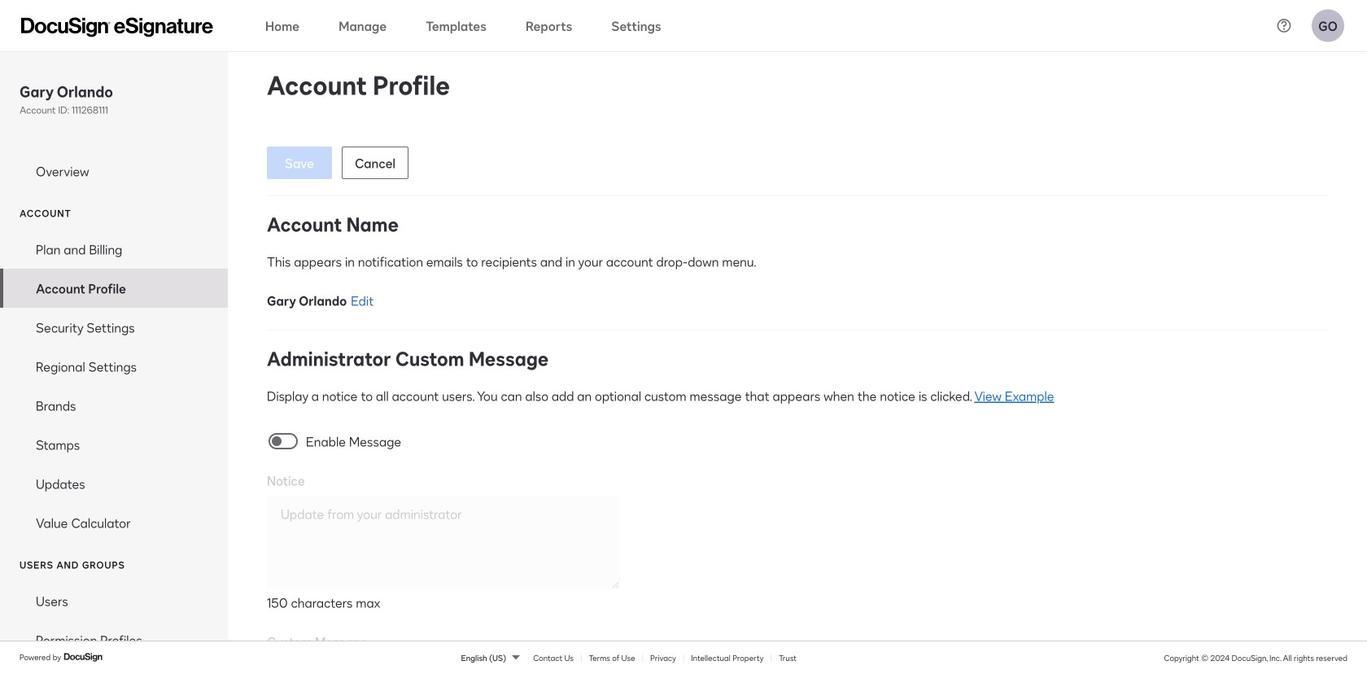 Task type: locate. For each thing, give the bounding box(es) containing it.
docusign image
[[64, 651, 104, 664]]

account element
[[0, 230, 228, 542]]

None text field
[[267, 497, 621, 589]]

users and groups element
[[0, 581, 228, 674]]



Task type: describe. For each thing, give the bounding box(es) containing it.
docusign admin image
[[21, 18, 213, 37]]



Task type: vqa. For each thing, say whether or not it's contained in the screenshot.
Account element
yes



